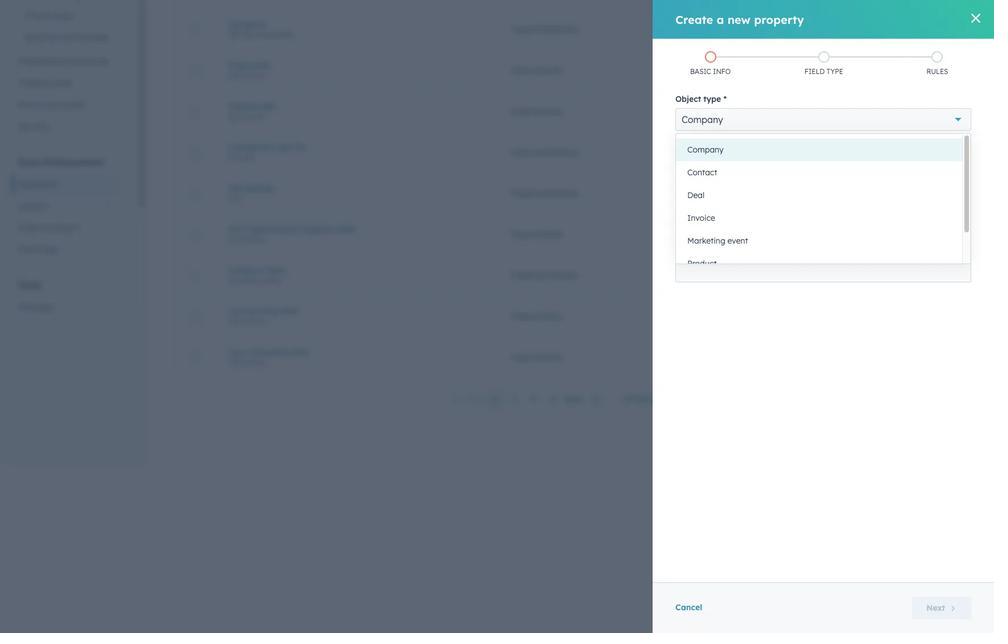 Task type: vqa. For each thing, say whether or not it's contained in the screenshot.


Task type: locate. For each thing, give the bounding box(es) containing it.
& left export
[[47, 223, 53, 233]]

0 for close date
[[940, 65, 945, 75]]

next button
[[561, 392, 608, 407]]

1 vertical spatial file
[[229, 194, 240, 202]]

2 date from the top
[[229, 112, 244, 120]]

date inside first agent email response date date picker
[[337, 224, 356, 234]]

user
[[275, 142, 292, 152]]

6 ticket from the top
[[511, 229, 533, 239]]

3 information from the top
[[535, 188, 579, 198]]

audit logs
[[18, 244, 58, 255]]

8 ticket from the top
[[511, 311, 533, 322]]

information
[[535, 24, 579, 34], [535, 147, 579, 157], [535, 188, 579, 198], [535, 270, 579, 280]]

ticket activity
[[511, 65, 563, 75], [511, 106, 563, 116], [511, 229, 563, 239], [511, 311, 563, 322], [511, 352, 563, 363]]

1 vertical spatial &
[[47, 223, 53, 233]]

last down dropdown
[[229, 306, 246, 316]]

3 ticket activity from the top
[[511, 229, 563, 239]]

ticket activity for first agent email response date
[[511, 229, 563, 239]]

last left contacted
[[229, 347, 246, 357]]

4 information from the top
[[535, 270, 579, 280]]

activity for last contacted date
[[535, 352, 563, 363]]

file up first
[[229, 194, 240, 202]]

0 vertical spatial &
[[48, 100, 54, 110]]

date down first
[[229, 235, 244, 243]]

date down select
[[281, 306, 299, 316]]

date inside close date date picker
[[252, 60, 271, 70]]

last inside the last activity date date picker
[[229, 306, 246, 316]]

ticket information for hubspot team
[[511, 270, 579, 280]]

file upload file
[[229, 183, 273, 202]]

tools element
[[11, 279, 119, 448]]

picker down contacted
[[246, 358, 266, 366]]

2 ticket activity from the top
[[511, 106, 563, 116]]

2 ticket from the top
[[511, 65, 533, 75]]

1 last from the top
[[229, 306, 246, 316]]

last for last contacted date
[[229, 347, 246, 357]]

4 button
[[547, 392, 561, 407]]

0 for category
[[940, 24, 945, 34]]

picker inside create date date picker
[[246, 112, 266, 120]]

picker up contacted
[[246, 317, 266, 325]]

close
[[229, 60, 250, 70]]

2 last from the top
[[229, 347, 246, 357]]

meetings link
[[11, 297, 119, 318]]

privacy
[[18, 100, 46, 110]]

date inside create date date picker
[[258, 101, 276, 111]]

date down dropdown
[[229, 317, 244, 325]]

1 vertical spatial last
[[229, 347, 246, 357]]

ticket information
[[511, 24, 579, 34], [511, 147, 579, 157], [511, 188, 579, 198], [511, 270, 579, 280]]

0 for create date
[[940, 106, 945, 116]]

agent
[[249, 224, 272, 234]]

date
[[252, 60, 271, 70], [258, 101, 276, 111], [337, 224, 356, 234], [281, 306, 299, 316], [290, 347, 308, 357]]

prev
[[468, 394, 486, 405]]

3 button
[[528, 392, 541, 407]]

0
[[940, 24, 945, 34], [940, 65, 945, 75], [940, 106, 945, 116], [940, 270, 945, 280]]

7 ticket from the top
[[511, 270, 533, 280]]

1 file from the top
[[229, 183, 243, 193]]

4 ticket information from the top
[[511, 270, 579, 280]]

data management
[[18, 157, 104, 168]]

& for consent
[[48, 100, 54, 110]]

1 ticket from the top
[[511, 24, 533, 34]]

5 picker from the top
[[246, 358, 266, 366]]

3 picker from the top
[[246, 235, 266, 243]]

date right the close
[[252, 60, 271, 70]]

5 ticket activity from the top
[[511, 352, 563, 363]]

5 ticket from the top
[[511, 188, 533, 198]]

3 ticket from the top
[[511, 106, 533, 116]]

email
[[275, 224, 297, 234]]

last activity date date picker
[[229, 306, 299, 325]]

activity
[[535, 65, 563, 75], [535, 106, 563, 116], [535, 229, 563, 239], [248, 306, 278, 316], [535, 311, 563, 322], [535, 352, 563, 363]]

ticket activity for create date
[[511, 106, 563, 116]]

hubspot for created by user id
[[719, 147, 752, 157]]

picker
[[246, 71, 266, 79], [246, 112, 266, 120], [246, 235, 266, 243], [246, 317, 266, 325], [246, 358, 266, 366]]

file
[[229, 183, 243, 193], [229, 194, 240, 202]]

5 date from the top
[[229, 358, 244, 366]]

checkboxes
[[256, 30, 293, 38]]

4 picker from the top
[[246, 317, 266, 325]]

multiple
[[229, 30, 254, 38]]

1 button
[[490, 392, 502, 407]]

downloads
[[67, 56, 109, 67]]

ticket information for created by user id
[[511, 147, 579, 157]]

date down create
[[229, 112, 244, 120]]

3 0 from the top
[[940, 106, 945, 116]]

data management element
[[11, 156, 119, 260]]

date inside the last activity date date picker
[[281, 306, 299, 316]]

2 0 from the top
[[940, 65, 945, 75]]

ticket for create date
[[511, 106, 533, 116]]

& for export
[[47, 223, 53, 233]]

3 ticket information from the top
[[511, 188, 579, 198]]

4 ticket activity from the top
[[511, 311, 563, 322]]

2 picker from the top
[[246, 112, 266, 120]]

picker inside close date date picker
[[246, 71, 266, 79]]

date down the close
[[229, 71, 244, 79]]

private apps
[[25, 11, 73, 21]]

next
[[565, 394, 583, 405]]

tab panel containing category
[[166, 0, 968, 419]]

9 ticket from the top
[[511, 352, 533, 363]]

& inside data management element
[[47, 223, 53, 233]]

2 ticket information from the top
[[511, 147, 579, 157]]

activity for create date
[[535, 106, 563, 116]]

date down the last activity date date picker at the left of the page
[[229, 358, 244, 366]]

file left "upload"
[[229, 183, 243, 193]]

import
[[18, 223, 45, 233]]

2 information from the top
[[535, 147, 579, 157]]

picker down the close
[[246, 71, 266, 79]]

ticket information for category
[[511, 24, 579, 34]]

category button
[[229, 19, 483, 29]]

picker down create
[[246, 112, 266, 120]]

4 ticket from the top
[[511, 147, 533, 157]]

ticket
[[511, 24, 533, 34], [511, 65, 533, 75], [511, 106, 533, 116], [511, 147, 533, 157], [511, 188, 533, 198], [511, 229, 533, 239], [511, 270, 533, 280], [511, 311, 533, 322], [511, 352, 533, 363]]

10
[[624, 394, 634, 404]]

1 0 from the top
[[940, 24, 945, 34]]

prev button
[[446, 392, 490, 407]]

1 picker from the top
[[246, 71, 266, 79]]

date right response
[[337, 224, 356, 234]]

properties link
[[11, 174, 119, 195]]

1 date from the top
[[229, 71, 244, 79]]

ticket for created by user id
[[511, 147, 533, 157]]

tracking code
[[18, 78, 72, 88]]

service
[[48, 32, 76, 43]]

picker down agent
[[246, 235, 266, 243]]

response
[[299, 224, 335, 234]]

0 vertical spatial last
[[229, 306, 246, 316]]

properties
[[18, 179, 57, 190]]

data
[[18, 157, 41, 168]]

select
[[264, 276, 282, 284]]

4 date from the top
[[229, 317, 244, 325]]

3 date from the top
[[229, 235, 244, 243]]

1 ticket information from the top
[[511, 24, 579, 34]]

by
[[263, 142, 273, 152]]

tools
[[18, 280, 42, 291]]

0 vertical spatial file
[[229, 183, 243, 193]]

4 0 from the top
[[940, 270, 945, 280]]

tab panel
[[166, 0, 968, 419]]

apps
[[54, 11, 73, 21]]

meetings
[[18, 302, 52, 313]]

audit logs link
[[11, 239, 119, 260]]

last inside last contacted date date picker
[[229, 347, 246, 357]]

1 ticket activity from the top
[[511, 65, 563, 75]]

2 file from the top
[[229, 194, 240, 202]]

date right contacted
[[290, 347, 308, 357]]

1 information from the top
[[535, 24, 579, 34]]

date right create
[[258, 101, 276, 111]]

logs
[[40, 244, 58, 255]]

hubspot
[[719, 24, 752, 34], [719, 65, 752, 75], [719, 106, 752, 116], [719, 147, 752, 157], [719, 229, 752, 239], [229, 265, 263, 275], [719, 270, 752, 280]]

& right privacy
[[48, 100, 54, 110]]

picker inside last contacted date date picker
[[246, 358, 266, 366]]

close date date picker
[[229, 60, 271, 79]]

code
[[52, 78, 72, 88]]

dropdown
[[229, 276, 262, 284]]

hubspot for close date
[[719, 65, 752, 75]]

date
[[229, 71, 244, 79], [229, 112, 244, 120], [229, 235, 244, 243], [229, 317, 244, 325], [229, 358, 244, 366]]



Task type: describe. For each thing, give the bounding box(es) containing it.
tracking code link
[[11, 72, 119, 94]]

0 for hubspot team
[[940, 270, 945, 280]]

date inside the last activity date date picker
[[229, 317, 244, 325]]

private apps link
[[11, 5, 119, 27]]

10 per page
[[624, 394, 673, 404]]

number
[[229, 153, 255, 161]]

per
[[636, 394, 650, 404]]

create
[[229, 101, 255, 111]]

objects
[[18, 201, 47, 211]]

consent
[[56, 100, 87, 110]]

email service provider link
[[11, 27, 119, 48]]

security link
[[11, 116, 119, 137]]

date inside close date date picker
[[229, 71, 244, 79]]

picker inside first agent email response date date picker
[[246, 235, 266, 243]]

1
[[494, 394, 498, 404]]

last activity date button
[[229, 306, 483, 316]]

activity for last activity date
[[535, 311, 563, 322]]

information for created by user id
[[535, 147, 579, 157]]

privacy & consent link
[[11, 94, 119, 116]]

ticket activity for last activity date
[[511, 311, 563, 322]]

created by user id button
[[229, 142, 483, 152]]

security
[[18, 121, 49, 132]]

file upload button
[[229, 183, 483, 193]]

create date button
[[229, 101, 483, 111]]

information for file upload
[[535, 188, 579, 198]]

audit
[[18, 244, 38, 255]]

close date button
[[229, 60, 483, 70]]

date inside last contacted date date picker
[[290, 347, 308, 357]]

export
[[55, 223, 80, 233]]

activity for close date
[[535, 65, 563, 75]]

ticket for last activity date
[[511, 311, 533, 322]]

created by user id number
[[229, 142, 305, 161]]

hubspot for first agent email response date
[[719, 229, 752, 239]]

hubspot inside hubspot team dropdown select
[[229, 265, 263, 275]]

first
[[229, 224, 247, 234]]

marketplace
[[18, 56, 65, 67]]

tracking
[[18, 78, 50, 88]]

page
[[652, 394, 673, 404]]

date inside first agent email response date date picker
[[229, 235, 244, 243]]

hubspot for hubspot team
[[719, 270, 752, 280]]

hubspot team dropdown select
[[229, 265, 286, 284]]

first agent email response date date picker
[[229, 224, 356, 243]]

create date date picker
[[229, 101, 276, 120]]

2
[[513, 394, 517, 404]]

category
[[229, 19, 266, 29]]

ticket for first agent email response date
[[511, 229, 533, 239]]

created
[[229, 142, 260, 152]]

id
[[295, 142, 305, 152]]

privacy & consent
[[18, 100, 87, 110]]

provider
[[78, 32, 109, 43]]

pagination navigation
[[446, 392, 608, 407]]

hubspot for category
[[719, 24, 752, 34]]

ticket information for file upload
[[511, 188, 579, 198]]

information for hubspot team
[[535, 270, 579, 280]]

contacted
[[248, 347, 288, 357]]

import & export link
[[11, 217, 119, 239]]

date inside last contacted date date picker
[[229, 358, 244, 366]]

activity inside the last activity date date picker
[[248, 306, 278, 316]]

team
[[266, 265, 286, 275]]

last for last activity date
[[229, 306, 246, 316]]

marketplace downloads link
[[11, 51, 119, 72]]

date inside create date date picker
[[229, 112, 244, 120]]

category multiple checkboxes
[[229, 19, 293, 38]]

hubspot team button
[[229, 265, 483, 275]]

ticket for hubspot team
[[511, 270, 533, 280]]

management
[[43, 157, 104, 168]]

ticket for file upload
[[511, 188, 533, 198]]

marketplace downloads
[[18, 56, 109, 67]]

email service provider
[[25, 32, 109, 43]]

information for category
[[535, 24, 579, 34]]

ticket for category
[[511, 24, 533, 34]]

10 per page button
[[617, 387, 688, 410]]

ticket for last contacted date
[[511, 352, 533, 363]]

private
[[25, 11, 52, 21]]

first agent email response date button
[[229, 224, 483, 234]]

picker inside the last activity date date picker
[[246, 317, 266, 325]]

upload
[[245, 183, 273, 193]]

import & export
[[18, 223, 80, 233]]

ticket activity for close date
[[511, 65, 563, 75]]

2 button
[[509, 392, 521, 407]]

ticket activity for last contacted date
[[511, 352, 563, 363]]

ticket for close date
[[511, 65, 533, 75]]

4
[[551, 394, 557, 404]]

last contacted date date picker
[[229, 347, 308, 366]]

email
[[25, 32, 46, 43]]

activity for first agent email response date
[[535, 229, 563, 239]]

hubspot for create date
[[719, 106, 752, 116]]

3
[[532, 394, 537, 404]]

last contacted date button
[[229, 347, 483, 357]]

objects button
[[11, 195, 119, 217]]



